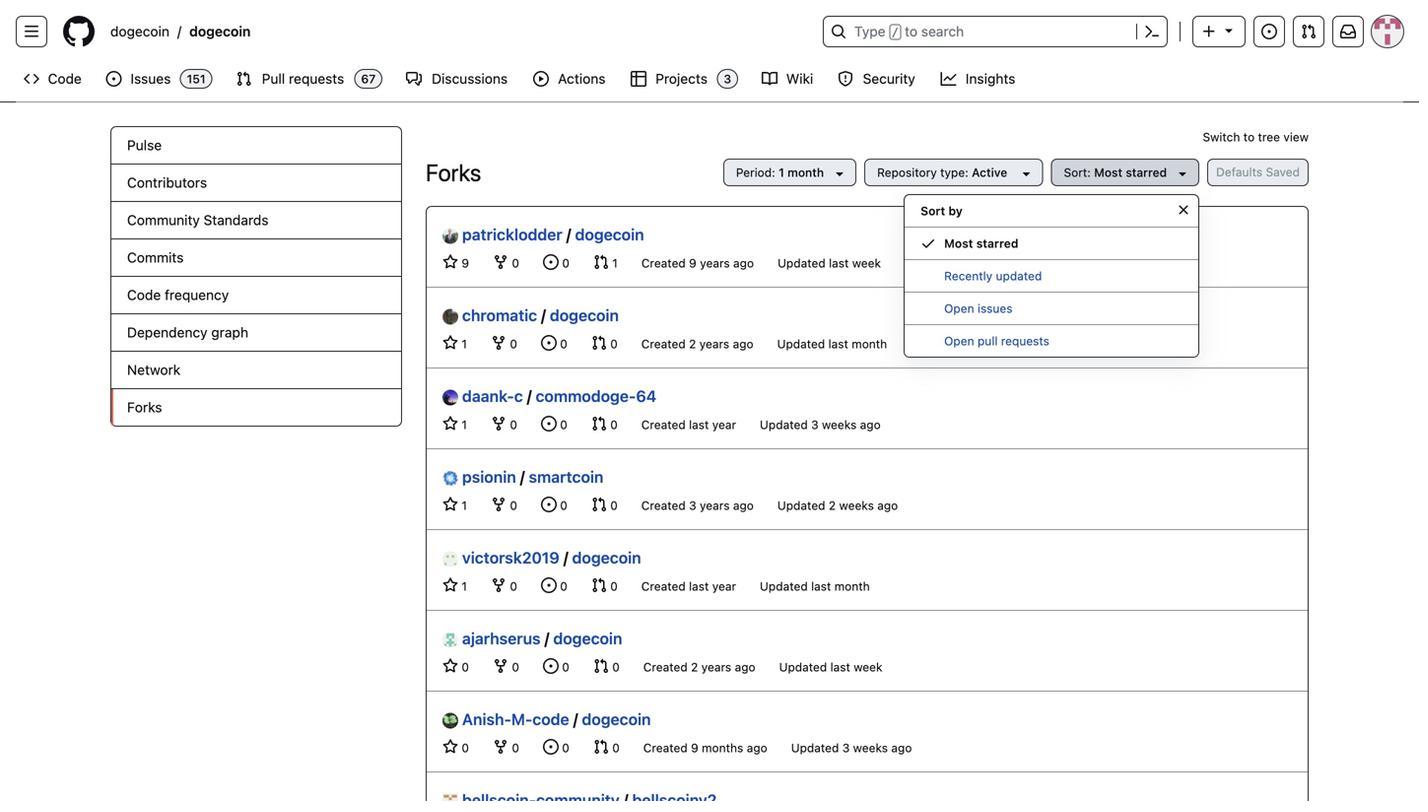 Task type: locate. For each thing, give the bounding box(es) containing it.
most
[[1094, 166, 1123, 179], [944, 237, 973, 250]]

week
[[852, 256, 881, 270], [854, 660, 883, 674]]

0 vertical spatial 2
[[689, 337, 696, 351]]

menu
[[905, 228, 1199, 358]]

play image
[[533, 71, 549, 87]]

insights
[[966, 70, 1016, 87]]

0 link
[[493, 254, 519, 270], [543, 254, 570, 270], [491, 335, 517, 351], [541, 335, 567, 351], [591, 335, 618, 351], [491, 416, 517, 432], [541, 416, 567, 432], [591, 416, 618, 432], [491, 497, 517, 512], [541, 497, 567, 512], [591, 497, 618, 512], [491, 578, 517, 593], [541, 578, 567, 593], [591, 578, 618, 593], [443, 658, 469, 674], [493, 658, 519, 674], [543, 658, 569, 674], [593, 658, 620, 674], [443, 739, 469, 755], [493, 739, 519, 755], [543, 739, 569, 755], [593, 739, 620, 755]]

updated 3 weeks ago for dogecoin
[[791, 741, 912, 755]]

created for ajarhserus
[[643, 660, 688, 674]]

@psionin image
[[443, 471, 458, 486]]

/ inside dogecoin / dogecoin
[[177, 23, 181, 39]]

star image
[[443, 254, 458, 270], [443, 335, 458, 351], [443, 416, 458, 432], [443, 497, 458, 512], [443, 578, 458, 593], [443, 739, 458, 755]]

list
[[102, 16, 811, 47]]

0 horizontal spatial code
[[48, 70, 82, 87]]

forks inside insights element
[[127, 399, 162, 415]]

code frequency
[[127, 287, 229, 303]]

sort: most starred
[[1064, 166, 1167, 179]]

last for patricklodder
[[829, 256, 849, 270]]

1 link left 'created 9 years ago'
[[593, 254, 618, 270]]

issue opened image up the commodoge-
[[541, 335, 557, 351]]

issues
[[131, 70, 171, 87]]

triangle down image right period: 1 month
[[832, 166, 848, 181]]

comment discussion image
[[406, 71, 422, 87]]

1 vertical spatial created 2 years ago
[[643, 660, 756, 674]]

notifications image
[[1340, 24, 1356, 39]]

commits link
[[111, 239, 401, 277]]

star image
[[443, 658, 458, 674]]

triangle down image right plus icon
[[1221, 22, 1237, 38]]

triangle down image
[[1175, 166, 1191, 181]]

9 for patricklodder
[[689, 256, 697, 270]]

@ajarhserus image
[[443, 632, 458, 648]]

git pull request image for victorsk2019
[[591, 578, 607, 593]]

sort
[[921, 204, 945, 218]]

created for daank-c
[[641, 418, 686, 432]]

graph image
[[940, 71, 956, 87]]

1 link down @psionin image
[[443, 497, 467, 512]]

5 star image from the top
[[443, 578, 458, 593]]

dogecoin for patricklodder
[[575, 225, 644, 244]]

0
[[509, 256, 519, 270], [559, 256, 570, 270], [507, 337, 517, 351], [557, 337, 567, 351], [607, 337, 618, 351], [507, 418, 517, 432], [557, 418, 567, 432], [607, 418, 618, 432], [507, 499, 517, 512], [557, 499, 567, 512], [607, 499, 618, 512], [507, 579, 517, 593], [557, 579, 567, 593], [607, 579, 618, 593], [458, 660, 469, 674], [508, 660, 519, 674], [559, 660, 569, 674], [609, 660, 620, 674], [458, 741, 469, 755], [508, 741, 519, 755], [559, 741, 569, 755], [609, 741, 620, 755]]

recently updated link
[[905, 260, 1199, 293]]

created last year down created 3 years ago
[[641, 579, 736, 593]]

patricklodder
[[462, 225, 562, 244]]

1 vertical spatial week
[[854, 660, 883, 674]]

dogecoin for anish-m-code
[[582, 710, 651, 729]]

triangle down image for period: 1 month
[[832, 166, 848, 181]]

to left the tree at the top of page
[[1244, 130, 1255, 144]]

frequency
[[165, 287, 229, 303]]

triangle down image for repository type: active
[[1019, 166, 1034, 181]]

1 vertical spatial weeks
[[839, 499, 874, 512]]

insights element
[[110, 126, 402, 427]]

years for chromatic
[[699, 337, 729, 351]]

0 horizontal spatial to
[[905, 23, 918, 39]]

updated for chromatic
[[777, 337, 825, 351]]

open issues link
[[905, 293, 1199, 325]]

table image
[[631, 71, 646, 87]]

repo forked image down daank-c
[[491, 416, 507, 432]]

issue opened image for ajarhserus
[[543, 658, 559, 674]]

dogecoin link up 'created 9 years ago'
[[575, 225, 644, 244]]

1 vertical spatial forks
[[127, 399, 162, 415]]

last
[[829, 256, 849, 270], [828, 337, 848, 351], [689, 418, 709, 432], [689, 579, 709, 593], [811, 579, 831, 593], [830, 660, 850, 674]]

1 vertical spatial updated last week
[[779, 660, 883, 674]]

created for chromatic
[[641, 337, 686, 351]]

discussions link
[[398, 64, 517, 94]]

starred up recently updated
[[976, 237, 1019, 250]]

type:
[[940, 166, 969, 179]]

forks down network
[[127, 399, 162, 415]]

0 vertical spatial most
[[1094, 166, 1123, 179]]

1 link
[[593, 254, 618, 270], [443, 335, 467, 351], [443, 416, 467, 432], [443, 497, 467, 512], [443, 578, 467, 593]]

repo forked image down victorsk2019 link
[[491, 578, 507, 593]]

0 vertical spatial year
[[712, 418, 736, 432]]

/ for ajarhserus
[[545, 629, 549, 648]]

homepage image
[[63, 16, 95, 47]]

community
[[127, 212, 200, 228]]

open left pull
[[944, 334, 974, 348]]

most right sort:
[[1094, 166, 1123, 179]]

1 down @daank c 'image'
[[458, 418, 467, 432]]

book image
[[762, 71, 778, 87]]

2 created last year from the top
[[641, 579, 736, 593]]

created 2 years ago up 64
[[641, 337, 754, 351]]

1 down @psionin image
[[458, 499, 467, 512]]

1 vertical spatial requests
[[1001, 334, 1050, 348]]

c
[[514, 387, 523, 406]]

period:
[[736, 166, 775, 179]]

year for dogecoin
[[712, 579, 736, 593]]

0 horizontal spatial forks
[[127, 399, 162, 415]]

/ dogecoin right patricklodder
[[566, 225, 644, 244]]

0 vertical spatial code
[[48, 70, 82, 87]]

issue opened image down code
[[543, 739, 559, 755]]

pull
[[978, 334, 998, 348]]

1 created last year from the top
[[641, 418, 736, 432]]

sort by
[[921, 204, 963, 218]]

code frequency link
[[111, 277, 401, 314]]

year down created 3 years ago
[[712, 579, 736, 593]]

open down recently
[[944, 302, 974, 315]]

dogecoin link right code
[[582, 710, 651, 729]]

0 vertical spatial created last year
[[641, 418, 736, 432]]

2 horizontal spatial triangle down image
[[1221, 22, 1237, 38]]

issue opened image for chromatic
[[541, 335, 557, 351]]

issue opened image up code
[[543, 658, 559, 674]]

weeks
[[822, 418, 857, 432], [839, 499, 874, 512], [853, 741, 888, 755]]

/ commodoge-64
[[527, 387, 657, 406]]

issue opened image down victorsk2019
[[541, 578, 557, 593]]

code inside 'link'
[[127, 287, 161, 303]]

1 repo forked image from the top
[[491, 416, 507, 432]]

smartcoin
[[529, 468, 604, 486]]

64
[[636, 387, 657, 406]]

issue opened image for daank-c
[[541, 416, 557, 432]]

repo forked image
[[493, 254, 509, 270], [491, 335, 507, 351], [491, 578, 507, 593], [493, 658, 508, 674], [493, 739, 508, 755]]

0 vertical spatial starred
[[1126, 166, 1167, 179]]

9
[[458, 256, 469, 270], [689, 256, 697, 270], [691, 741, 698, 755]]

1 horizontal spatial code
[[127, 287, 161, 303]]

plus image
[[1201, 24, 1217, 39]]

code
[[48, 70, 82, 87], [127, 287, 161, 303]]

@victorsk2019 image
[[443, 551, 458, 567]]

created 9 months ago
[[643, 741, 767, 755]]

/ smartcoin
[[520, 468, 604, 486]]

dogecoin link
[[102, 16, 177, 47], [181, 16, 259, 47], [575, 225, 644, 244], [550, 306, 619, 325], [572, 548, 641, 567], [553, 629, 622, 648], [582, 710, 651, 729]]

repo forked image down chromatic
[[491, 335, 507, 351]]

0 vertical spatial repo forked image
[[491, 416, 507, 432]]

anish-m-code link
[[443, 708, 569, 731]]

1 star image from the top
[[443, 254, 458, 270]]

network
[[127, 362, 181, 378]]

git pull request image
[[1301, 24, 1317, 39], [593, 254, 609, 270], [591, 335, 607, 351], [591, 497, 607, 512], [593, 739, 609, 755]]

4 star image from the top
[[443, 497, 458, 512]]

repo forked image down psionin
[[491, 497, 507, 512]]

updated last month for victorsk2019
[[760, 579, 870, 593]]

issue opened image down patricklodder
[[543, 254, 559, 270]]

/ dogecoin down smartcoin
[[563, 548, 641, 567]]

issue opened image
[[106, 71, 122, 87], [543, 254, 559, 270], [541, 335, 557, 351], [541, 416, 557, 432], [541, 578, 557, 593]]

issue opened image right plus icon
[[1261, 24, 1277, 39]]

/ dogecoin for anish-m-code
[[573, 710, 651, 729]]

dependency
[[127, 324, 208, 341]]

1 vertical spatial year
[[712, 579, 736, 593]]

0 vertical spatial updated last month
[[777, 337, 887, 351]]

contributors
[[127, 174, 207, 191]]

created 3 years ago
[[641, 499, 754, 512]]

1 vertical spatial updated 3 weeks ago
[[791, 741, 912, 755]]

2 vertical spatial 2
[[691, 660, 698, 674]]

triangle down image
[[1221, 22, 1237, 38], [832, 166, 848, 181], [1019, 166, 1034, 181]]

0 vertical spatial week
[[852, 256, 881, 270]]

insights link
[[933, 64, 1025, 94]]

repo forked image for ajarhserus
[[493, 658, 508, 674]]

2 open from the top
[[944, 334, 974, 348]]

1 vertical spatial most
[[944, 237, 973, 250]]

dogecoin link for chromatic
[[550, 306, 619, 325]]

updated last week for patricklodder
[[778, 256, 881, 270]]

pull
[[262, 70, 285, 87]]

dogecoin link for ajarhserus
[[553, 629, 622, 648]]

updated for daank-c
[[760, 418, 808, 432]]

star image down @daank c 'image'
[[443, 416, 458, 432]]

3
[[724, 72, 731, 86], [811, 418, 819, 432], [689, 499, 696, 512], [842, 741, 850, 755]]

check image
[[921, 236, 936, 251]]

code down commits on the left top of page
[[127, 287, 161, 303]]

star image down @chromatic image
[[443, 335, 458, 351]]

0 horizontal spatial starred
[[976, 237, 1019, 250]]

1 for daank-c
[[458, 418, 467, 432]]

repo forked image for patricklodder
[[493, 254, 509, 270]]

0 horizontal spatial triangle down image
[[832, 166, 848, 181]]

1 horizontal spatial triangle down image
[[1019, 166, 1034, 181]]

1 vertical spatial created last year
[[641, 579, 736, 593]]

6 star image from the top
[[443, 739, 458, 755]]

1 vertical spatial updated last month
[[760, 579, 870, 593]]

code right code image
[[48, 70, 82, 87]]

1 year from the top
[[712, 418, 736, 432]]

years for ajarhserus
[[701, 660, 731, 674]]

forks up @patricklodder image
[[426, 159, 481, 186]]

starred
[[1126, 166, 1167, 179], [976, 237, 1019, 250]]

git pull request image for patricklodder
[[593, 254, 609, 270]]

2 vertical spatial month
[[834, 579, 870, 593]]

security
[[863, 70, 915, 87]]

star image down the @victorsk2019 icon
[[443, 578, 458, 593]]

3 star image from the top
[[443, 416, 458, 432]]

1 vertical spatial month
[[852, 337, 887, 351]]

dogecoin up 'created 9 years ago'
[[575, 225, 644, 244]]

0 vertical spatial forks
[[426, 159, 481, 186]]

/ dogecoin for patricklodder
[[566, 225, 644, 244]]

issue opened image for patricklodder
[[543, 254, 559, 270]]

1 horizontal spatial starred
[[1126, 166, 1167, 179]]

dogecoin up the commodoge-
[[550, 306, 619, 325]]

/
[[177, 23, 181, 39], [892, 26, 899, 39], [566, 225, 571, 244], [541, 306, 546, 325], [527, 387, 532, 406], [520, 468, 525, 486], [563, 548, 568, 567], [545, 629, 549, 648], [573, 710, 578, 729]]

month for chromatic
[[852, 337, 887, 351]]

years
[[700, 256, 730, 270], [699, 337, 729, 351], [700, 499, 730, 512], [701, 660, 731, 674]]

issue opened image down the '/ smartcoin'
[[541, 497, 557, 512]]

2 star image from the top
[[443, 335, 458, 351]]

/ dogecoin right ajarhserus
[[545, 629, 622, 648]]

1 link down @chromatic image
[[443, 335, 467, 351]]

community standards
[[127, 212, 269, 228]]

star image down @psionin image
[[443, 497, 458, 512]]

repo forked image down patricklodder link
[[493, 254, 509, 270]]

triangle down image right active on the top right
[[1019, 166, 1034, 181]]

dogecoin link up issues
[[102, 16, 177, 47]]

dependency graph
[[127, 324, 248, 341]]

created for patricklodder
[[641, 256, 686, 270]]

star image for chromatic
[[443, 335, 458, 351]]

repo forked image down ajarhserus
[[493, 658, 508, 674]]

2 vertical spatial weeks
[[853, 741, 888, 755]]

issue opened image left issues
[[106, 71, 122, 87]]

@patricklodder image
[[443, 228, 458, 244]]

1 vertical spatial repo forked image
[[491, 497, 507, 512]]

dogecoin right code
[[582, 710, 651, 729]]

issue opened image
[[1261, 24, 1277, 39], [541, 497, 557, 512], [543, 658, 559, 674], [543, 739, 559, 755]]

to
[[905, 23, 918, 39], [1244, 130, 1255, 144]]

67
[[361, 72, 376, 86]]

@daank c image
[[443, 390, 458, 406]]

dogecoin
[[110, 23, 169, 39], [189, 23, 251, 39], [575, 225, 644, 244], [550, 306, 619, 325], [572, 548, 641, 567], [553, 629, 622, 648], [582, 710, 651, 729]]

issue opened image for victorsk2019
[[541, 578, 557, 593]]

created 2 years ago up created 9 months ago at the bottom of page
[[643, 660, 756, 674]]

recently updated
[[944, 269, 1042, 283]]

1 down the @victorsk2019 icon
[[458, 579, 467, 593]]

0 vertical spatial created 2 years ago
[[641, 337, 754, 351]]

9 link
[[443, 254, 469, 270]]

1 vertical spatial code
[[127, 287, 161, 303]]

dogecoin link up the commodoge-
[[550, 306, 619, 325]]

repo forked image
[[491, 416, 507, 432], [491, 497, 507, 512]]

updated
[[996, 269, 1042, 283]]

2 year from the top
[[712, 579, 736, 593]]

2 for chromatic
[[689, 337, 696, 351]]

year for commodoge-64
[[712, 418, 736, 432]]

updated
[[778, 256, 826, 270], [777, 337, 825, 351], [760, 418, 808, 432], [777, 499, 825, 512], [760, 579, 808, 593], [779, 660, 827, 674], [791, 741, 839, 755]]

dogecoin down smartcoin
[[572, 548, 641, 567]]

git pull request image
[[236, 71, 252, 87], [591, 416, 607, 432], [591, 578, 607, 593], [593, 658, 609, 674]]

1 down @chromatic image
[[458, 337, 467, 351]]

month
[[788, 166, 824, 179], [852, 337, 887, 351], [834, 579, 870, 593]]

dogecoin link for victorsk2019
[[572, 548, 641, 567]]

1 horizontal spatial forks
[[426, 159, 481, 186]]

1 open from the top
[[944, 302, 974, 315]]

dogecoin link down smartcoin
[[572, 548, 641, 567]]

by
[[949, 204, 963, 218]]

star image for patricklodder
[[443, 254, 458, 270]]

created last year down 64
[[641, 418, 736, 432]]

2 repo forked image from the top
[[491, 497, 507, 512]]

starred left triangle down icon
[[1126, 166, 1167, 179]]

/ dogecoin right code
[[573, 710, 651, 729]]

repo forked image for chromatic
[[491, 335, 507, 351]]

0 vertical spatial updated 3 weeks ago
[[760, 418, 881, 432]]

/ for anish-m-code
[[573, 710, 578, 729]]

dogecoin link right ajarhserus
[[553, 629, 622, 648]]

week for ajarhserus
[[854, 660, 883, 674]]

0 vertical spatial updated last week
[[778, 256, 881, 270]]

open
[[944, 302, 974, 315], [944, 334, 974, 348]]

/ dogecoin right chromatic
[[541, 306, 619, 325]]

created
[[641, 256, 686, 270], [641, 337, 686, 351], [641, 418, 686, 432], [641, 499, 686, 512], [641, 579, 686, 593], [643, 660, 688, 674], [643, 741, 688, 755]]

dogecoin link up the 151
[[181, 16, 259, 47]]

last for chromatic
[[828, 337, 848, 351]]

star image down @anish m code icon
[[443, 739, 458, 755]]

star image down @patricklodder image
[[443, 254, 458, 270]]

0 vertical spatial month
[[788, 166, 824, 179]]

most right check icon
[[944, 237, 973, 250]]

star image for daank-c
[[443, 416, 458, 432]]

created for victorsk2019
[[641, 579, 686, 593]]

ago
[[733, 256, 754, 270], [733, 337, 754, 351], [860, 418, 881, 432], [733, 499, 754, 512], [877, 499, 898, 512], [735, 660, 756, 674], [747, 741, 767, 755], [891, 741, 912, 755]]

1 vertical spatial open
[[944, 334, 974, 348]]

0 vertical spatial requests
[[289, 70, 344, 87]]

dogecoin right ajarhserus
[[553, 629, 622, 648]]

requests
[[289, 70, 344, 87], [1001, 334, 1050, 348]]

0 vertical spatial open
[[944, 302, 974, 315]]

git pull request image for chromatic
[[591, 335, 607, 351]]

git pull request image for anish-m-code
[[593, 739, 609, 755]]

ajarhserus link
[[443, 627, 541, 650]]

open for open issues
[[944, 302, 974, 315]]

open pull requests link
[[905, 325, 1199, 358]]

repo forked image down the anish-m-code link
[[493, 739, 508, 755]]

year up created 3 years ago
[[712, 418, 736, 432]]

created 2 years ago
[[641, 337, 754, 351], [643, 660, 756, 674]]

issue opened image down the commodoge-
[[541, 416, 557, 432]]

1 link down @daank c 'image'
[[443, 416, 467, 432]]

repository type: active
[[877, 166, 1011, 179]]

1 link down the @victorsk2019 icon
[[443, 578, 467, 593]]

weeks for commodoge-64
[[822, 418, 857, 432]]

created last year
[[641, 418, 736, 432], [641, 579, 736, 593]]

0 vertical spatial weeks
[[822, 418, 857, 432]]

updated for psionin
[[777, 499, 825, 512]]

to left search
[[905, 23, 918, 39]]

repository
[[877, 166, 937, 179]]

1 vertical spatial to
[[1244, 130, 1255, 144]]



Task type: vqa. For each thing, say whether or not it's contained in the screenshot.
rightmost spell-
no



Task type: describe. For each thing, give the bounding box(es) containing it.
updated for patricklodder
[[778, 256, 826, 270]]

months
[[702, 741, 743, 755]]

pull requests
[[262, 70, 344, 87]]

graph
[[211, 324, 248, 341]]

commodoge-64 link
[[536, 387, 657, 406]]

month for victorsk2019
[[834, 579, 870, 593]]

years for patricklodder
[[700, 256, 730, 270]]

1 for chromatic
[[458, 337, 467, 351]]

dogecoin for ajarhserus
[[553, 629, 622, 648]]

0 horizontal spatial most
[[944, 237, 973, 250]]

/ inside type / to search
[[892, 26, 899, 39]]

switch to tree view link
[[1203, 130, 1309, 144]]

psionin link
[[443, 465, 516, 489]]

updated for anish-m-code
[[791, 741, 839, 755]]

view
[[1284, 130, 1309, 144]]

1 horizontal spatial most
[[1094, 166, 1123, 179]]

commits
[[127, 249, 184, 266]]

discussions
[[432, 70, 508, 87]]

m-
[[511, 710, 532, 729]]

open pull requests
[[944, 334, 1050, 348]]

@bellscoin community image
[[443, 794, 458, 801]]

git pull request image for daank-c
[[591, 416, 607, 432]]

weeks for smartcoin
[[839, 499, 874, 512]]

/ for chromatic
[[541, 306, 546, 325]]

open issues
[[944, 302, 1013, 315]]

week for patricklodder
[[852, 256, 881, 270]]

actions link
[[525, 64, 615, 94]]

1 vertical spatial 2
[[829, 499, 836, 512]]

1 vertical spatial starred
[[976, 237, 1019, 250]]

defaults saved
[[1216, 165, 1300, 179]]

1 for psionin
[[458, 499, 467, 512]]

projects
[[656, 70, 708, 87]]

recently
[[944, 269, 993, 283]]

tree
[[1258, 130, 1280, 144]]

actions
[[558, 70, 606, 87]]

years for psionin
[[700, 499, 730, 512]]

close menu image
[[1176, 202, 1192, 218]]

1 link for daank-c
[[443, 416, 467, 432]]

git pull request image for psionin
[[591, 497, 607, 512]]

open for open pull requests
[[944, 334, 974, 348]]

9 for anish-m-code
[[691, 741, 698, 755]]

star image for anish-m-code
[[443, 739, 458, 755]]

code image
[[24, 71, 39, 87]]

code link
[[16, 64, 90, 94]]

sort:
[[1064, 166, 1091, 179]]

victorsk2019 link
[[443, 546, 560, 570]]

updated for ajarhserus
[[779, 660, 827, 674]]

daank-c
[[462, 387, 523, 406]]

updated last month for chromatic
[[777, 337, 887, 351]]

repo forked image for psionin
[[491, 497, 507, 512]]

/ dogecoin for chromatic
[[541, 306, 619, 325]]

command palette image
[[1144, 24, 1160, 39]]

0 horizontal spatial requests
[[289, 70, 344, 87]]

/ for patricklodder
[[566, 225, 571, 244]]

created for anish-m-code
[[643, 741, 688, 755]]

dogecoin / dogecoin
[[110, 23, 251, 39]]

weeks for dogecoin
[[853, 741, 888, 755]]

created last year for / dogecoin
[[641, 579, 736, 593]]

menu containing most starred
[[905, 228, 1199, 358]]

/ for victorsk2019
[[563, 548, 568, 567]]

issue opened image for anish-m-code
[[543, 739, 559, 755]]

/ dogecoin for ajarhserus
[[545, 629, 622, 648]]

forks link
[[111, 389, 401, 426]]

pulse link
[[111, 127, 401, 165]]

dogecoin up issues
[[110, 23, 169, 39]]

last for victorsk2019
[[811, 579, 831, 593]]

code for code frequency
[[127, 287, 161, 303]]

wiki
[[786, 70, 813, 87]]

created 9 years ago
[[641, 256, 754, 270]]

ajarhserus
[[462, 629, 541, 648]]

git pull request image for ajarhserus
[[593, 658, 609, 674]]

standards
[[204, 212, 269, 228]]

last for ajarhserus
[[830, 660, 850, 674]]

defaults saved button
[[1207, 159, 1309, 186]]

dependency graph link
[[111, 314, 401, 352]]

0 vertical spatial to
[[905, 23, 918, 39]]

issues
[[978, 302, 1013, 315]]

dogecoin link for patricklodder
[[575, 225, 644, 244]]

dogecoin link for anish-m-code
[[582, 710, 651, 729]]

chromatic link
[[443, 304, 537, 327]]

issue opened image for psionin
[[541, 497, 557, 512]]

pulse
[[127, 137, 162, 153]]

@anish m code image
[[443, 713, 458, 729]]

switch
[[1203, 130, 1240, 144]]

1 horizontal spatial to
[[1244, 130, 1255, 144]]

type / to search
[[854, 23, 964, 39]]

/ dogecoin for victorsk2019
[[563, 548, 641, 567]]

community standards link
[[111, 202, 401, 239]]

code
[[532, 710, 569, 729]]

active
[[972, 166, 1007, 179]]

code for code
[[48, 70, 82, 87]]

updated 2 weeks ago
[[777, 499, 898, 512]]

1 left 'created 9 years ago'
[[609, 256, 618, 270]]

wiki link
[[754, 64, 822, 94]]

repo forked image for daank-c
[[491, 416, 507, 432]]

defaults
[[1216, 165, 1263, 179]]

victorsk2019
[[462, 548, 560, 567]]

smartcoin link
[[529, 468, 604, 486]]

created last year for / commodoge-64
[[641, 418, 736, 432]]

151
[[187, 72, 206, 86]]

updated for victorsk2019
[[760, 579, 808, 593]]

switch to tree view
[[1203, 130, 1309, 144]]

1 link for chromatic
[[443, 335, 467, 351]]

updated last week for ajarhserus
[[779, 660, 883, 674]]

list containing dogecoin / dogecoin
[[102, 16, 811, 47]]

search
[[921, 23, 964, 39]]

most starred
[[944, 237, 1019, 250]]

star image for victorsk2019
[[443, 578, 458, 593]]

dogecoin for victorsk2019
[[572, 548, 641, 567]]

period: 1 month
[[736, 166, 824, 179]]

shield image
[[838, 71, 854, 87]]

/ for daank-c
[[527, 387, 532, 406]]

saved
[[1266, 165, 1300, 179]]

contributors link
[[111, 165, 401, 202]]

@chromatic image
[[443, 309, 458, 325]]

1 right period:
[[779, 166, 784, 179]]

1 link for psionin
[[443, 497, 467, 512]]

psionin
[[462, 468, 516, 486]]

daank-c link
[[443, 384, 523, 408]]

1 link for victorsk2019
[[443, 578, 467, 593]]

commodoge-
[[536, 387, 636, 406]]

1 horizontal spatial requests
[[1001, 334, 1050, 348]]

/ for psionin
[[520, 468, 525, 486]]

2 for ajarhserus
[[691, 660, 698, 674]]

created 2 years ago for ajarhserus
[[643, 660, 756, 674]]

most starred link
[[905, 228, 1199, 260]]

dogecoin up the 151
[[189, 23, 251, 39]]

type
[[854, 23, 886, 39]]

created for psionin
[[641, 499, 686, 512]]

repo forked image for victorsk2019
[[491, 578, 507, 593]]

created 2 years ago for chromatic
[[641, 337, 754, 351]]

dogecoin for chromatic
[[550, 306, 619, 325]]

patricklodder link
[[443, 223, 562, 246]]

anish-
[[462, 710, 511, 729]]

security link
[[830, 64, 925, 94]]

1 for victorsk2019
[[458, 579, 467, 593]]

repo forked image for anish-m-code
[[493, 739, 508, 755]]

anish-m-code
[[462, 710, 569, 729]]

chromatic
[[462, 306, 537, 325]]

daank-
[[462, 387, 514, 406]]

network link
[[111, 352, 401, 389]]



